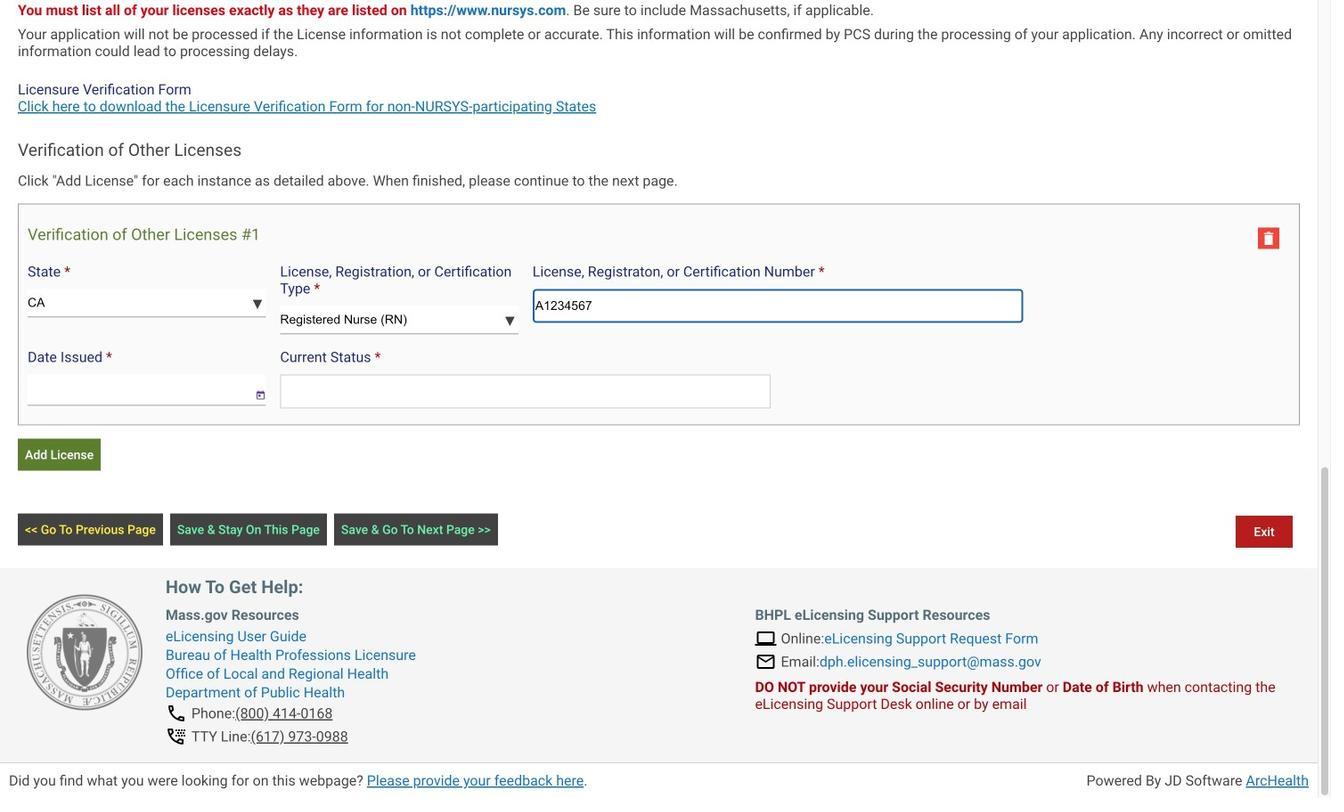 Task type: locate. For each thing, give the bounding box(es) containing it.
massachusetts state seal image
[[27, 595, 143, 711]]

no color image
[[1259, 228, 1280, 249]]

None text field
[[533, 289, 1024, 323], [280, 375, 771, 409], [533, 289, 1024, 323], [280, 375, 771, 409]]

heading
[[28, 226, 260, 244]]

None field
[[28, 375, 241, 406]]



